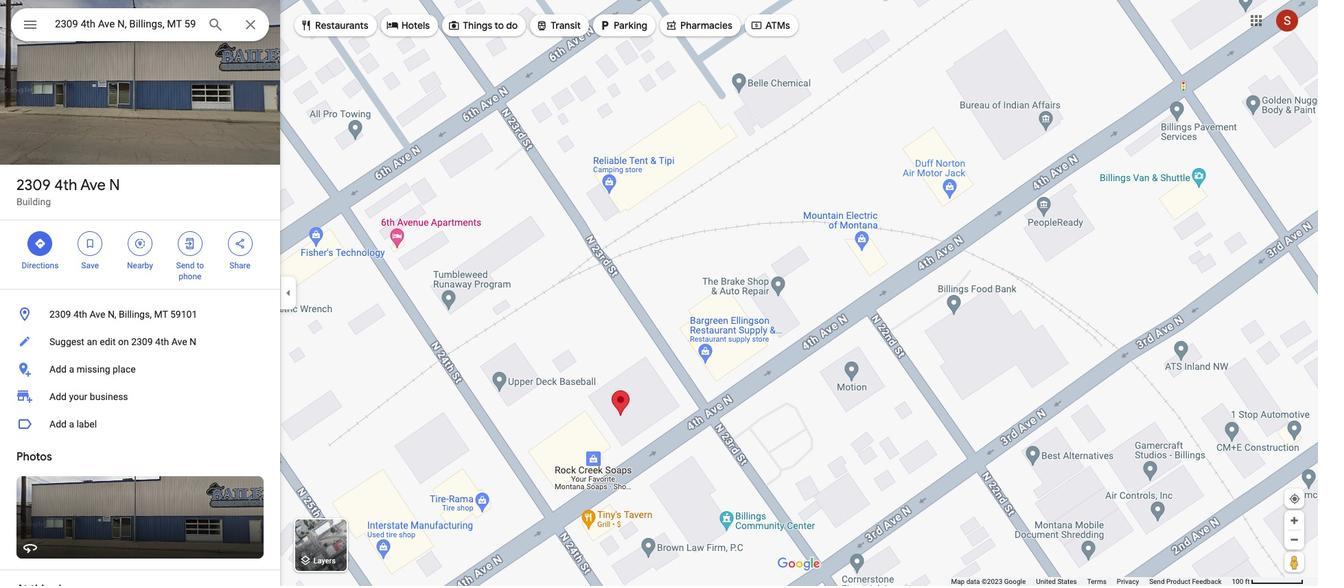 Task type: vqa. For each thing, say whether or not it's contained in the screenshot.
Mon within the Mon Jan 22
no



Task type: locate. For each thing, give the bounding box(es) containing it.
add a label button
[[0, 411, 280, 438]]


[[84, 236, 96, 251]]

restaurants
[[315, 19, 369, 32]]

do
[[506, 19, 518, 32]]

add a missing place button
[[0, 356, 280, 383]]

google
[[1005, 578, 1026, 586]]

data
[[967, 578, 980, 586]]

add left your
[[49, 391, 67, 402]]

add left "label"
[[49, 419, 67, 430]]

0 vertical spatial a
[[69, 364, 74, 375]]

1 vertical spatial a
[[69, 419, 74, 430]]

mt
[[154, 309, 168, 320]]

send
[[176, 261, 195, 271], [1150, 578, 1165, 586]]

suggest an edit on 2309 4th ave n button
[[0, 328, 280, 356]]

2 a from the top
[[69, 419, 74, 430]]

2 add from the top
[[49, 391, 67, 402]]


[[751, 18, 763, 33]]

2 vertical spatial 2309
[[131, 337, 153, 348]]

0 horizontal spatial send
[[176, 261, 195, 271]]

add down suggest
[[49, 364, 67, 375]]

1 vertical spatial 2309
[[49, 309, 71, 320]]

ave
[[80, 176, 106, 195], [90, 309, 105, 320], [171, 337, 187, 348]]

n inside "button"
[[190, 337, 196, 348]]

add inside button
[[49, 364, 67, 375]]

 hotels
[[386, 18, 430, 33]]

product
[[1167, 578, 1191, 586]]

 atms
[[751, 18, 790, 33]]

ave inside 2309 4th ave n building
[[80, 176, 106, 195]]

1 horizontal spatial to
[[495, 19, 504, 32]]

2309 for n,
[[49, 309, 71, 320]]

1 vertical spatial send
[[1150, 578, 1165, 586]]

1 vertical spatial n
[[190, 337, 196, 348]]

send product feedback
[[1150, 578, 1222, 586]]

send for send product feedback
[[1150, 578, 1165, 586]]

a
[[69, 364, 74, 375], [69, 419, 74, 430]]

0 horizontal spatial to
[[197, 261, 204, 271]]

states
[[1058, 578, 1077, 586]]

0 vertical spatial 2309
[[16, 176, 51, 195]]

send left product
[[1150, 578, 1165, 586]]

0 horizontal spatial n
[[109, 176, 120, 195]]

2309 inside button
[[49, 309, 71, 320]]

4th inside 2309 4th ave n building
[[54, 176, 77, 195]]

send inside send to phone
[[176, 261, 195, 271]]

0 vertical spatial send
[[176, 261, 195, 271]]

zoom out image
[[1290, 535, 1300, 545]]

ave up 
[[80, 176, 106, 195]]

2309 right on
[[131, 337, 153, 348]]


[[184, 236, 196, 251]]

add your business
[[49, 391, 128, 402]]


[[666, 18, 678, 33]]

2309 up building
[[16, 176, 51, 195]]

terms
[[1088, 578, 1107, 586]]

pharmacies
[[681, 19, 733, 32]]

100 ft button
[[1232, 578, 1304, 586]]

n
[[109, 176, 120, 195], [190, 337, 196, 348]]

2309 inside "button"
[[131, 337, 153, 348]]

actions for 2309 4th ave n region
[[0, 220, 280, 289]]

missing
[[77, 364, 110, 375]]

a left missing
[[69, 364, 74, 375]]

duff norton air motor jack
[[811, 193, 923, 223]]

add inside "button"
[[49, 419, 67, 430]]

0 vertical spatial ave
[[80, 176, 106, 195]]

send up phone
[[176, 261, 195, 271]]

2309 up suggest
[[49, 309, 71, 320]]

1 vertical spatial ave
[[90, 309, 105, 320]]

1 add from the top
[[49, 364, 67, 375]]

1 horizontal spatial send
[[1150, 578, 1165, 586]]

ave down '59101'
[[171, 337, 187, 348]]

footer inside the google maps 'element'
[[952, 578, 1232, 587]]

layers
[[314, 557, 336, 566]]

2309 inside 2309 4th ave n building
[[16, 176, 51, 195]]

to
[[495, 19, 504, 32], [197, 261, 204, 271]]

ave for n
[[80, 176, 106, 195]]

0 vertical spatial add
[[49, 364, 67, 375]]

footer containing map data ©2023 google
[[952, 578, 1232, 587]]

1 vertical spatial 4th
[[73, 309, 87, 320]]

map data ©2023 google
[[952, 578, 1026, 586]]

a left "label"
[[69, 419, 74, 430]]

0 vertical spatial 4th
[[54, 176, 77, 195]]

2 vertical spatial add
[[49, 419, 67, 430]]

share
[[230, 261, 251, 271]]

None field
[[55, 16, 196, 32]]

add for add a label
[[49, 419, 67, 430]]

3 add from the top
[[49, 419, 67, 430]]

to inside send to phone
[[197, 261, 204, 271]]

1 a from the top
[[69, 364, 74, 375]]

ave for n,
[[90, 309, 105, 320]]

photos
[[16, 451, 52, 464]]

2 vertical spatial 4th
[[155, 337, 169, 348]]

duff
[[811, 193, 833, 207]]

ave inside "button"
[[171, 337, 187, 348]]

footer
[[952, 578, 1232, 587]]

4th inside "button"
[[155, 337, 169, 348]]

to up phone
[[197, 261, 204, 271]]

2309
[[16, 176, 51, 195], [49, 309, 71, 320], [131, 337, 153, 348]]

google maps element
[[0, 0, 1319, 587]]

united
[[1037, 578, 1056, 586]]

 restaurants
[[300, 18, 369, 33]]

a inside add a missing place button
[[69, 364, 74, 375]]

send inside button
[[1150, 578, 1165, 586]]

add
[[49, 364, 67, 375], [49, 391, 67, 402], [49, 419, 67, 430]]

to left do
[[495, 19, 504, 32]]

show street view coverage image
[[1285, 552, 1305, 573]]

1 horizontal spatial n
[[190, 337, 196, 348]]

a inside add a label "button"
[[69, 419, 74, 430]]

atms
[[766, 19, 790, 32]]

add a missing place
[[49, 364, 136, 375]]

ave inside button
[[90, 309, 105, 320]]

label
[[77, 419, 97, 430]]

send to phone
[[176, 261, 204, 282]]

4th inside button
[[73, 309, 87, 320]]

4th for n,
[[73, 309, 87, 320]]

0 vertical spatial n
[[109, 176, 120, 195]]

ave left n,
[[90, 309, 105, 320]]

1 vertical spatial add
[[49, 391, 67, 402]]

collapse side panel image
[[281, 286, 296, 301]]

 things to do
[[448, 18, 518, 33]]

save
[[81, 261, 99, 271]]

2 vertical spatial ave
[[171, 337, 187, 348]]

feedback
[[1193, 578, 1222, 586]]

4th
[[54, 176, 77, 195], [73, 309, 87, 320], [155, 337, 169, 348]]

0 vertical spatial to
[[495, 19, 504, 32]]

show your location image
[[1289, 493, 1302, 506]]

1 vertical spatial to
[[197, 261, 204, 271]]

2309 4th ave n, billings, mt 59101
[[49, 309, 197, 320]]

on
[[118, 337, 129, 348]]

motor
[[891, 193, 923, 207]]

a for missing
[[69, 364, 74, 375]]



Task type: describe. For each thing, give the bounding box(es) containing it.
n,
[[108, 309, 117, 320]]

send for send to phone
[[176, 261, 195, 271]]

 parking
[[599, 18, 648, 33]]

2309 for n
[[16, 176, 51, 195]]

things
[[463, 19, 492, 32]]

norton
[[836, 193, 872, 207]]

add for add a missing place
[[49, 364, 67, 375]]

2309 4th Ave N, Billings, MT 59101 field
[[11, 8, 269, 41]]

 transit
[[536, 18, 581, 33]]

add for add your business
[[49, 391, 67, 402]]

add your business link
[[0, 383, 280, 411]]

duff norton air motor jack element
[[811, 192, 933, 225]]

nearby
[[127, 261, 153, 271]]

transit
[[551, 19, 581, 32]]


[[448, 18, 460, 33]]

google account: sheryl atherton  
(sheryl.atherton@adept.ai) image
[[1277, 9, 1299, 31]]

united states button
[[1037, 578, 1077, 587]]

phone
[[179, 272, 201, 282]]

 button
[[11, 8, 49, 44]]

directions image
[[944, 198, 956, 210]]

suggest an edit on 2309 4th ave n
[[49, 337, 196, 348]]

air
[[874, 193, 889, 207]]


[[599, 18, 611, 33]]


[[536, 18, 548, 33]]

100 ft
[[1232, 578, 1250, 586]]


[[22, 15, 38, 34]]

none field inside 2309 4th ave n, billings, mt 59101 field
[[55, 16, 196, 32]]

100
[[1232, 578, 1244, 586]]

parking
[[614, 19, 648, 32]]

hotels
[[402, 19, 430, 32]]

suggest
[[49, 337, 84, 348]]

directions
[[22, 261, 59, 271]]

jack
[[811, 209, 835, 223]]


[[300, 18, 313, 33]]

 search field
[[11, 8, 269, 44]]

2309 4th ave n building
[[16, 176, 120, 207]]

 pharmacies
[[666, 18, 733, 33]]


[[34, 236, 46, 251]]

n inside 2309 4th ave n building
[[109, 176, 120, 195]]

privacy button
[[1117, 578, 1140, 587]]

2309 4th ave n main content
[[0, 0, 280, 587]]

4th for n
[[54, 176, 77, 195]]

your
[[69, 391, 87, 402]]

a for label
[[69, 419, 74, 430]]

edit
[[100, 337, 116, 348]]

59101
[[170, 309, 197, 320]]

billings,
[[119, 309, 152, 320]]


[[386, 18, 399, 33]]

business
[[90, 391, 128, 402]]

save image
[[977, 198, 989, 210]]

an
[[87, 337, 97, 348]]

zoom in image
[[1290, 516, 1300, 526]]

©2023
[[982, 578, 1003, 586]]

2309 4th ave n, billings, mt 59101 button
[[0, 301, 280, 328]]

terms button
[[1088, 578, 1107, 587]]

ft
[[1246, 578, 1250, 586]]

to inside  things to do
[[495, 19, 504, 32]]


[[234, 236, 246, 251]]


[[134, 236, 146, 251]]

map
[[952, 578, 965, 586]]

place
[[113, 364, 136, 375]]

building
[[16, 196, 51, 207]]

send product feedback button
[[1150, 578, 1222, 587]]

united states
[[1037, 578, 1077, 586]]

privacy
[[1117, 578, 1140, 586]]

add a label
[[49, 419, 97, 430]]



